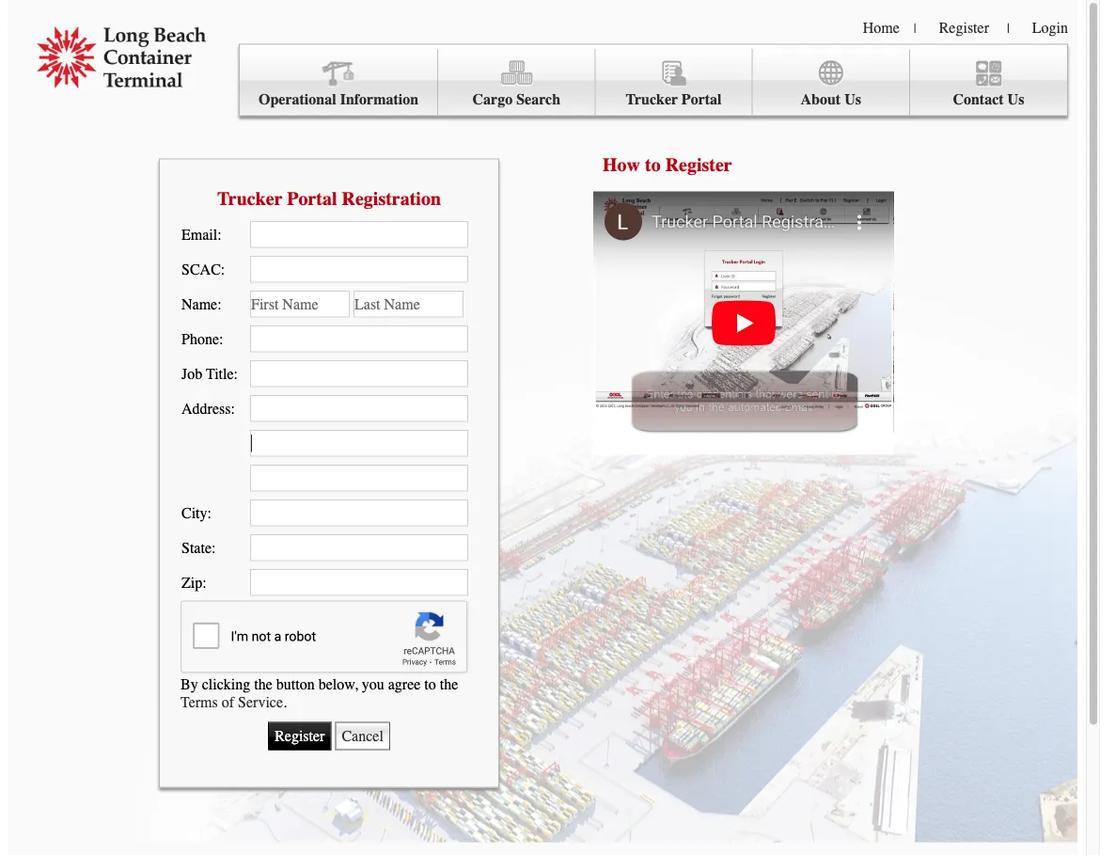 Task type: vqa. For each thing, say whether or not it's contained in the screenshot.
come.
no



Task type: describe. For each thing, give the bounding box(es) containing it.
to inside by clicking the button below, you agree to the terms of service .
[[425, 676, 436, 693]]

terms of service link
[[181, 693, 283, 711]]

trucker for trucker portal
[[626, 91, 678, 108]]

0 vertical spatial register
[[940, 19, 990, 36]]

contact us
[[954, 91, 1025, 108]]

cargo
[[473, 91, 513, 108]]

about us
[[801, 91, 862, 108]]

login link
[[1033, 19, 1069, 36]]

Zip text field
[[250, 569, 469, 596]]

title
[[206, 365, 234, 382]]

city :
[[182, 504, 212, 522]]

City text field
[[250, 499, 469, 526]]

cancel
[[342, 728, 384, 745]]

: for phone :
[[219, 330, 223, 347]]

trucker portal
[[626, 91, 722, 108]]

terms
[[181, 693, 218, 711]]

information
[[340, 91, 419, 108]]

clicking
[[202, 676, 250, 693]]

city
[[182, 504, 208, 522]]

cargo search link
[[439, 49, 596, 116]]

button
[[276, 676, 315, 693]]

contact
[[954, 91, 1005, 108]]

Email text field
[[250, 221, 469, 248]]

Last Name text field
[[354, 291, 464, 317]]

of
[[222, 693, 234, 711]]

portal for trucker portal
[[682, 91, 722, 108]]

job
[[182, 365, 203, 382]]

login
[[1033, 19, 1069, 36]]

name :
[[182, 295, 222, 313]]

scac
[[182, 260, 221, 278]]

how to register
[[603, 154, 733, 175]]

you
[[362, 676, 385, 693]]

Job Title text field
[[250, 360, 469, 387]]

Address text field
[[250, 395, 469, 422]]

state :
[[182, 539, 216, 556]]

by
[[181, 676, 198, 693]]

2 the from the left
[[440, 676, 459, 693]]

operational
[[259, 91, 337, 108]]

how
[[603, 154, 641, 175]]

2 | from the left
[[1008, 21, 1010, 36]]

registration
[[342, 188, 441, 209]]



Task type: locate. For each thing, give the bounding box(es) containing it.
: for city :
[[208, 504, 212, 522]]

us inside "link"
[[845, 91, 862, 108]]

1 horizontal spatial register
[[940, 19, 990, 36]]

None submit
[[268, 722, 332, 750]]

: for state :
[[212, 539, 216, 556]]

1 vertical spatial trucker
[[217, 188, 283, 209]]

: for scac :
[[221, 260, 225, 278]]

phone
[[182, 330, 219, 347]]

register
[[940, 19, 990, 36], [666, 154, 733, 175]]

Phone text field
[[250, 325, 469, 352]]

trucker portal registration
[[217, 188, 441, 209]]

1 vertical spatial register
[[666, 154, 733, 175]]

0 horizontal spatial to
[[425, 676, 436, 693]]

portal up how to register
[[682, 91, 722, 108]]

0 horizontal spatial portal
[[287, 188, 337, 209]]

trucker up how to register
[[626, 91, 678, 108]]

: down the state : on the left bottom of page
[[203, 574, 207, 591]]

0 horizontal spatial the
[[254, 676, 273, 693]]

operational information
[[259, 91, 419, 108]]

name
[[182, 295, 218, 313]]

0 horizontal spatial trucker
[[217, 188, 283, 209]]

1 horizontal spatial to
[[645, 154, 661, 175]]

us for contact us
[[1008, 91, 1025, 108]]

: down city :
[[212, 539, 216, 556]]

0 horizontal spatial us
[[845, 91, 862, 108]]

Name text field
[[250, 291, 350, 317]]

: for address :
[[231, 400, 235, 417]]

State text field
[[250, 534, 469, 561]]

| right home
[[914, 21, 917, 36]]

register link
[[940, 19, 990, 36]]

: up "scac :"
[[218, 226, 222, 243]]

|
[[914, 21, 917, 36], [1008, 21, 1010, 36]]

0 vertical spatial trucker
[[626, 91, 678, 108]]

state
[[182, 539, 212, 556]]

address
[[182, 400, 231, 417]]

phone :
[[182, 330, 223, 347]]

menu bar containing operational information
[[239, 44, 1069, 116]]

email
[[182, 226, 218, 243]]

zip :
[[182, 574, 207, 591]]

us right about
[[845, 91, 862, 108]]

cancel button
[[335, 722, 390, 750]]

search
[[517, 91, 561, 108]]

2 us from the left
[[1008, 91, 1025, 108]]

scac :
[[182, 260, 225, 278]]

1 us from the left
[[845, 91, 862, 108]]

trucker portal link
[[596, 49, 753, 116]]

: right the job
[[234, 365, 238, 382]]

menu bar
[[239, 44, 1069, 116]]

None text field
[[250, 430, 469, 457], [250, 465, 469, 491], [250, 430, 469, 457], [250, 465, 469, 491]]

us for about us
[[845, 91, 862, 108]]

us
[[845, 91, 862, 108], [1008, 91, 1025, 108]]

| left login
[[1008, 21, 1010, 36]]

to right agree
[[425, 676, 436, 693]]

.
[[283, 693, 287, 711]]

home
[[864, 19, 900, 36]]

: down email :
[[221, 260, 225, 278]]

home link
[[864, 19, 900, 36]]

below,
[[319, 676, 358, 693]]

1 horizontal spatial |
[[1008, 21, 1010, 36]]

trucker inside trucker portal link
[[626, 91, 678, 108]]

the left "."
[[254, 676, 273, 693]]

us right "contact"
[[1008, 91, 1025, 108]]

agree
[[388, 676, 421, 693]]

0 vertical spatial portal
[[682, 91, 722, 108]]

: for name :
[[218, 295, 222, 313]]

email :
[[182, 226, 222, 243]]

about
[[801, 91, 841, 108]]

zip
[[182, 574, 203, 591]]

portal for trucker portal registration
[[287, 188, 337, 209]]

by clicking the button below, you agree to the terms of service .
[[181, 676, 459, 711]]

1 horizontal spatial portal
[[682, 91, 722, 108]]

register down trucker portal
[[666, 154, 733, 175]]

trucker up email :
[[217, 188, 283, 209]]

0 horizontal spatial register
[[666, 154, 733, 175]]

the
[[254, 676, 273, 693], [440, 676, 459, 693]]

SCAC text field
[[250, 256, 469, 283]]

0 vertical spatial to
[[645, 154, 661, 175]]

1 vertical spatial to
[[425, 676, 436, 693]]

cargo search
[[473, 91, 561, 108]]

1 horizontal spatial us
[[1008, 91, 1025, 108]]

: up the state : on the left bottom of page
[[208, 504, 212, 522]]

service
[[238, 693, 283, 711]]

register up contact us link
[[940, 19, 990, 36]]

about us link
[[753, 49, 911, 116]]

portal
[[682, 91, 722, 108], [287, 188, 337, 209]]

1 | from the left
[[914, 21, 917, 36]]

contact us link
[[911, 49, 1068, 116]]

to
[[645, 154, 661, 175], [425, 676, 436, 693]]

:
[[218, 226, 222, 243], [221, 260, 225, 278], [218, 295, 222, 313], [219, 330, 223, 347], [234, 365, 238, 382], [231, 400, 235, 417], [208, 504, 212, 522], [212, 539, 216, 556], [203, 574, 207, 591]]

1 the from the left
[[254, 676, 273, 693]]

: for email :
[[218, 226, 222, 243]]

: up 'title'
[[219, 330, 223, 347]]

the right agree
[[440, 676, 459, 693]]

operational information link
[[240, 49, 439, 116]]

job title :
[[182, 365, 238, 382]]

1 vertical spatial portal
[[287, 188, 337, 209]]

0 horizontal spatial |
[[914, 21, 917, 36]]

trucker for trucker portal registration
[[217, 188, 283, 209]]

1 horizontal spatial the
[[440, 676, 459, 693]]

to right how
[[645, 154, 661, 175]]

: down 'title'
[[231, 400, 235, 417]]

portal up email text box
[[287, 188, 337, 209]]

: for zip :
[[203, 574, 207, 591]]

1 horizontal spatial trucker
[[626, 91, 678, 108]]

trucker
[[626, 91, 678, 108], [217, 188, 283, 209]]

address :
[[182, 400, 235, 417]]

: down "scac :"
[[218, 295, 222, 313]]



